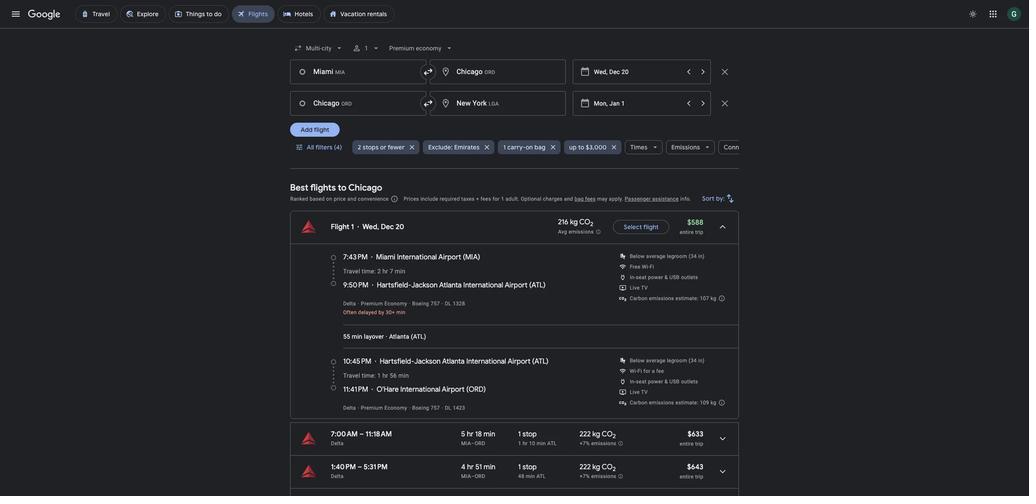 Task type: locate. For each thing, give the bounding box(es) containing it.
2 outlets from the top
[[681, 379, 698, 385]]

optional
[[521, 196, 542, 202]]

222 kg co 2 for $633
[[580, 430, 616, 440]]

below average legroom (34 in) up fee
[[630, 358, 705, 364]]

0 vertical spatial live
[[630, 285, 640, 291]]

bag left may
[[575, 196, 584, 202]]

Arrival time: 5:31 PM. text field
[[364, 463, 388, 472]]

48
[[518, 473, 524, 479]]

30+
[[386, 309, 395, 316]]

jackson
[[411, 281, 438, 290], [414, 357, 441, 366]]

1 legroom from the top
[[667, 253, 687, 259]]

0 vertical spatial boeing
[[412, 301, 429, 307]]

222 for 5 hr 18 min
[[580, 430, 591, 439]]

or
[[380, 143, 386, 151]]

on inside 1 carry-on bag popup button
[[526, 143, 533, 151]]

chicago
[[348, 182, 382, 193]]

2 1 stop flight. element from the top
[[518, 463, 537, 473]]

emissions
[[569, 229, 594, 235], [649, 295, 674, 302], [649, 400, 674, 406], [591, 441, 616, 447], [591, 473, 616, 480]]

2 entire from the top
[[680, 441, 694, 447]]

1 vertical spatial live tv
[[630, 389, 648, 395]]

hartsfield- down 7
[[377, 281, 411, 290]]

10:45 pm
[[343, 357, 371, 366]]

fi right free
[[650, 264, 654, 270]]

None field
[[290, 40, 347, 56], [386, 40, 457, 56], [290, 40, 347, 56], [386, 40, 457, 56]]

fi left the a at right bottom
[[638, 368, 642, 374]]

Departure time: 1:40 PM. text field
[[331, 463, 356, 472]]

stop inside 1 stop 48 min atl
[[523, 463, 537, 472]]

1 economy from the top
[[385, 301, 407, 307]]

1 in- from the top
[[630, 274, 636, 280]]

premium economy
[[361, 301, 407, 307], [361, 405, 407, 411]]

1 stop flight. element for 5 hr 18 min
[[518, 430, 537, 440]]

based
[[310, 196, 325, 202]]

588 US dollars text field
[[687, 218, 703, 227]]

2 live tv from the top
[[630, 389, 648, 395]]

0 vertical spatial estimate:
[[676, 295, 698, 302]]

2 222 from the top
[[580, 463, 591, 472]]

(
[[463, 253, 465, 262], [529, 281, 532, 290], [411, 333, 413, 340], [532, 357, 534, 366], [466, 385, 469, 394]]

sort by:
[[702, 195, 725, 202]]

0 vertical spatial 757
[[431, 301, 440, 307]]

economy for hartsfield-
[[385, 301, 407, 307]]

delta inside 7:00 am – 11:18 am delta
[[331, 440, 344, 447]]

– down total duration 5 hr 18 min. "element"
[[471, 440, 475, 447]]

1 live tv from the top
[[630, 285, 648, 291]]

2 757 from the top
[[431, 405, 440, 411]]

1 stop 1 hr 10 min atl
[[518, 430, 557, 447]]

1 vertical spatial +7% emissions
[[580, 473, 616, 480]]

ord inside the 5 hr 18 min mia – ord
[[475, 440, 485, 447]]

Arrival time: 11:41 PM. text field
[[343, 385, 368, 394]]

+7% for 5 hr 18 min
[[580, 441, 590, 447]]

dl left 1423
[[445, 405, 451, 411]]

1 vertical spatial average
[[646, 358, 665, 364]]

1 vertical spatial below average legroom (34 in)
[[630, 358, 705, 364]]

1 vertical spatial ord
[[475, 440, 485, 447]]

seat down 'free wi-fi'
[[636, 274, 647, 280]]

miami international airport ( mia )
[[376, 253, 480, 262]]

1 vertical spatial flight
[[643, 223, 659, 231]]

fees right +
[[481, 196, 491, 202]]

flight inside button
[[643, 223, 659, 231]]

2 boeing from the top
[[412, 405, 429, 411]]

flight right 'add'
[[314, 126, 329, 134]]

bag
[[534, 143, 546, 151], [575, 196, 584, 202]]

estimate: left 109
[[676, 400, 698, 406]]

1 horizontal spatial on
[[526, 143, 533, 151]]

hartsfield-
[[377, 281, 411, 290], [380, 357, 414, 366]]

51
[[475, 463, 482, 472]]

loading results progress bar
[[0, 28, 1029, 30]]

stop
[[523, 430, 537, 439], [523, 463, 537, 472]]

min right 18
[[483, 430, 495, 439]]

1 vertical spatial dl
[[445, 405, 451, 411]]

2 in) from the top
[[698, 358, 705, 364]]

1 vertical spatial +7%
[[580, 473, 590, 480]]

atlanta right 'layover'
[[389, 333, 409, 340]]

entire inside the $633 entire trip
[[680, 441, 694, 447]]

1 in) from the top
[[698, 253, 705, 259]]

legroom for free wi-fi
[[667, 253, 687, 259]]

1 inside 1 stop 48 min atl
[[518, 463, 521, 472]]

222 kg co 2 for $643
[[580, 463, 616, 473]]

hartsfield-jackson atlanta international airport ( atl ) up 1328
[[377, 281, 546, 290]]

in-seat power & usb outlets up carbon emissions estimate: 107 kilograms element at the bottom
[[630, 274, 698, 280]]

1 vertical spatial in-seat power & usb outlets
[[630, 379, 698, 385]]

mia inside the 4 hr 51 min mia – ord
[[461, 473, 471, 479]]

select flight button
[[613, 217, 669, 238]]

estimate: for 107
[[676, 295, 698, 302]]

stop up 10
[[523, 430, 537, 439]]

economy down o'hare
[[385, 405, 407, 411]]

below average legroom (34 in) for wi-fi for a fee
[[630, 358, 705, 364]]

1 trip from the top
[[695, 229, 703, 235]]

in- down wi-fi for a fee
[[630, 379, 636, 385]]

1 premium economy from the top
[[361, 301, 407, 307]]

0 horizontal spatial fees
[[481, 196, 491, 202]]

222 for 4 hr 51 min
[[580, 463, 591, 472]]

0 vertical spatial co
[[579, 218, 590, 227]]

hr left 56
[[382, 372, 388, 379]]

18
[[475, 430, 482, 439]]

hr for travel time: 1 hr 56 min
[[382, 372, 388, 379]]

hartsfield-jackson atlanta international airport ( atl )
[[377, 281, 546, 290], [380, 357, 549, 366]]

stop for 5 hr 18 min
[[523, 430, 537, 439]]

0 vertical spatial in)
[[698, 253, 705, 259]]

seat for wi-
[[636, 274, 647, 280]]

& up carbon emissions estimate: 107 kg
[[665, 274, 668, 280]]

in) down '$588 entire trip'
[[698, 253, 705, 259]]

premium for 11:41 pm
[[361, 405, 383, 411]]

1 horizontal spatial flight
[[643, 223, 659, 231]]

+7%
[[580, 441, 590, 447], [580, 473, 590, 480]]

average up 'free wi-fi'
[[646, 253, 665, 259]]

None search field
[[290, 38, 797, 169]]

2 stop from the top
[[523, 463, 537, 472]]

0 vertical spatial jackson
[[411, 281, 438, 290]]

and
[[347, 196, 356, 202], [564, 196, 573, 202]]

1 average from the top
[[646, 253, 665, 259]]

1 vertical spatial time:
[[362, 372, 376, 379]]

3 trip from the top
[[695, 474, 703, 480]]

2 seat from the top
[[636, 379, 647, 385]]

in)
[[698, 253, 705, 259], [698, 358, 705, 364]]

2 power from the top
[[648, 379, 663, 385]]

2 usb from the top
[[669, 379, 680, 385]]

remove flight from chicago to new york on mon, jan 1 image
[[720, 98, 730, 109]]

hr for 1 stop 1 hr 10 min atl
[[523, 440, 528, 447]]

1 vertical spatial estimate:
[[676, 400, 698, 406]]

0 vertical spatial in-
[[630, 274, 636, 280]]

216 kg co 2
[[558, 218, 593, 228]]

2 vertical spatial atlanta
[[442, 357, 465, 366]]

economy up the 30+
[[385, 301, 407, 307]]

1 vertical spatial boeing
[[412, 405, 429, 411]]

mia
[[465, 253, 478, 262], [461, 440, 471, 447], [461, 473, 471, 479]]

add flight
[[301, 126, 329, 134]]

entire inside $643 entire trip
[[680, 474, 694, 480]]

power down 'free wi-fi'
[[648, 274, 663, 280]]

2 premium economy from the top
[[361, 405, 407, 411]]

on left up
[[526, 143, 533, 151]]

757 for international
[[431, 405, 440, 411]]

time:
[[362, 268, 376, 275], [362, 372, 376, 379]]

live tv down 'free wi-fi'
[[630, 285, 648, 291]]

– left arrival time: 11:18 am. text box
[[359, 430, 364, 439]]

premium economy up by
[[361, 301, 407, 307]]

delta down 11:41 pm text field
[[343, 405, 356, 411]]

2 in- from the top
[[630, 379, 636, 385]]

0 vertical spatial seat
[[636, 274, 647, 280]]

1 vertical spatial mia
[[461, 440, 471, 447]]

jackson down miami international airport ( mia )
[[411, 281, 438, 290]]

222 kg co 2
[[580, 430, 616, 440], [580, 463, 616, 473]]

kg
[[570, 218, 578, 227], [711, 295, 716, 302], [711, 400, 716, 406], [592, 430, 600, 439], [592, 463, 600, 472]]

0 vertical spatial carbon
[[630, 295, 648, 302]]

1 222 kg co 2 from the top
[[580, 430, 616, 440]]

in) for 107
[[698, 253, 705, 259]]

boeing 757
[[412, 301, 440, 307], [412, 405, 440, 411]]

min inside the 4 hr 51 min mia – ord
[[484, 463, 495, 472]]

live down wi-fi for a fee
[[630, 389, 640, 395]]

(34 for free wi-fi
[[689, 253, 697, 259]]

live tv for carbon emissions estimate: 107 kg
[[630, 285, 648, 291]]

trip down the $643
[[695, 474, 703, 480]]

0 vertical spatial +7% emissions
[[580, 441, 616, 447]]

0 horizontal spatial on
[[326, 196, 332, 202]]

1 vertical spatial carbon
[[630, 400, 648, 406]]

boeing for jackson
[[412, 301, 429, 307]]

trip for $588
[[695, 229, 703, 235]]

2 below average legroom (34 in) from the top
[[630, 358, 705, 364]]

1 and from the left
[[347, 196, 356, 202]]

0 vertical spatial bag
[[534, 143, 546, 151]]

1 in-seat power & usb outlets from the top
[[630, 274, 698, 280]]

1 vertical spatial below
[[630, 358, 645, 364]]

0 horizontal spatial flight
[[314, 126, 329, 134]]

0 vertical spatial flight
[[314, 126, 329, 134]]

0 vertical spatial below average legroom (34 in)
[[630, 253, 705, 259]]

1 horizontal spatial and
[[564, 196, 573, 202]]

1 vertical spatial seat
[[636, 379, 647, 385]]

seat
[[636, 274, 647, 280], [636, 379, 647, 385]]

boeing for international
[[412, 405, 429, 411]]

None text field
[[430, 91, 566, 116]]

seat down wi-fi for a fee
[[636, 379, 647, 385]]

carbon for carbon emissions estimate: 109 kg
[[630, 400, 648, 406]]

premium down o'hare
[[361, 405, 383, 411]]

sort by: button
[[699, 188, 739, 209]]

1423
[[453, 405, 465, 411]]

2 premium from the top
[[361, 405, 383, 411]]

0 vertical spatial time:
[[362, 268, 376, 275]]

premium up often delayed by 30+ min
[[361, 301, 383, 307]]

flight for select flight
[[643, 223, 659, 231]]

filters
[[316, 143, 333, 151]]

1 vertical spatial outlets
[[681, 379, 698, 385]]

2 travel from the top
[[343, 372, 360, 379]]

travel up 11:41 pm text field
[[343, 372, 360, 379]]

 image
[[409, 301, 410, 307]]

layover (1 of 1) is a 1 hr 10 min layover at hartsfield-jackson atlanta international airport in atlanta. element
[[518, 440, 575, 447]]

0 vertical spatial economy
[[385, 301, 407, 307]]

ranked
[[290, 196, 308, 202]]

atlanta up o'hare international airport ( ord )
[[442, 357, 465, 366]]

– left 5:31 pm
[[358, 463, 362, 472]]

time: down 10:45 pm
[[362, 372, 376, 379]]

on
[[526, 143, 533, 151], [326, 196, 332, 202]]

1 vertical spatial travel
[[343, 372, 360, 379]]

time: up 9:50 pm
[[362, 268, 376, 275]]

1 horizontal spatial for
[[643, 368, 650, 374]]

1 vertical spatial boeing 757
[[412, 405, 440, 411]]

0 horizontal spatial bag
[[534, 143, 546, 151]]

Departure time: 7:00 AM. text field
[[331, 430, 358, 439]]

1 vertical spatial premium economy
[[361, 405, 407, 411]]

1 stop flight. element for 4 hr 51 min
[[518, 463, 537, 473]]

2 (34 from the top
[[689, 358, 697, 364]]

2 estimate: from the top
[[676, 400, 698, 406]]

0 vertical spatial 222
[[580, 430, 591, 439]]

carbon down 'free wi-fi'
[[630, 295, 648, 302]]

2 boeing 757 from the top
[[412, 405, 440, 411]]

1 (34 from the top
[[689, 253, 697, 259]]

below up free
[[630, 253, 645, 259]]

2 in-seat power & usb outlets from the top
[[630, 379, 698, 385]]

wi- left the a at right bottom
[[630, 368, 638, 374]]

1 estimate: from the top
[[676, 295, 698, 302]]

1 vertical spatial 1 stop flight. element
[[518, 463, 537, 473]]

0 vertical spatial travel
[[343, 268, 360, 275]]

757 for jackson
[[431, 301, 440, 307]]

2 & from the top
[[665, 379, 668, 385]]

0 vertical spatial usb
[[669, 274, 680, 280]]

delta down the "7:00 am"
[[331, 440, 344, 447]]

stop for 4 hr 51 min
[[523, 463, 537, 472]]

2 vertical spatial co
[[602, 463, 613, 472]]

min right 51
[[484, 463, 495, 472]]

1 vertical spatial wi-
[[630, 368, 638, 374]]

carbon for carbon emissions estimate: 107 kg
[[630, 295, 648, 302]]

1 below average legroom (34 in) from the top
[[630, 253, 705, 259]]

leaves miami international airport at 1:40 pm on wednesday, december 20 and arrives at o'hare international airport at 5:31 pm on wednesday, december 20. element
[[331, 463, 388, 472]]

usb up carbon emissions estimate: 107 kg
[[669, 274, 680, 280]]

2 dl from the top
[[445, 405, 451, 411]]

2 vertical spatial entire
[[680, 474, 694, 480]]

boeing left dl 1328
[[412, 301, 429, 307]]

None text field
[[290, 60, 426, 84], [430, 60, 566, 84], [290, 91, 426, 116], [290, 60, 426, 84], [430, 60, 566, 84], [290, 91, 426, 116]]

on for carry-
[[526, 143, 533, 151]]

travel down the 7:43 pm text box
[[343, 268, 360, 275]]

2
[[358, 143, 361, 151], [590, 221, 593, 228], [377, 268, 381, 275], [613, 433, 616, 440], [613, 466, 616, 473]]

wi- right free
[[642, 264, 650, 270]]

dl
[[445, 301, 451, 307], [445, 405, 451, 411]]

hartsfield-jackson atlanta international airport ( atl ) up o'hare international airport ( ord )
[[380, 357, 549, 366]]

1 757 from the top
[[431, 301, 440, 307]]

1 boeing 757 from the top
[[412, 301, 440, 307]]

hr inside the 4 hr 51 min mia – ord
[[467, 463, 474, 472]]

tv down 'free wi-fi'
[[641, 285, 648, 291]]

2 trip from the top
[[695, 441, 703, 447]]

– inside the 4 hr 51 min mia – ord
[[471, 473, 475, 479]]

hr
[[382, 268, 388, 275], [382, 372, 388, 379], [467, 430, 474, 439], [523, 440, 528, 447], [467, 463, 474, 472]]

0 vertical spatial hartsfield-
[[377, 281, 411, 290]]

trip down $588
[[695, 229, 703, 235]]

0 vertical spatial (34
[[689, 253, 697, 259]]

hartsfield- for 10:45 pm
[[380, 357, 414, 366]]

2 vertical spatial mia
[[461, 473, 471, 479]]

mia inside the 5 hr 18 min mia – ord
[[461, 440, 471, 447]]

flight inside button
[[314, 126, 329, 134]]

trip inside '$588 entire trip'
[[695, 229, 703, 235]]

premium economy for hartsfield-jackson atlanta international airport
[[361, 301, 407, 307]]

2 and from the left
[[564, 196, 573, 202]]

boeing
[[412, 301, 429, 307], [412, 405, 429, 411]]

1 below from the top
[[630, 253, 645, 259]]

633 US dollars text field
[[688, 430, 703, 439]]

by
[[379, 309, 384, 316]]

2 below from the top
[[630, 358, 645, 364]]

1 vertical spatial hartsfield-
[[380, 357, 414, 366]]

fewer
[[388, 143, 405, 151]]

1 travel from the top
[[343, 268, 360, 275]]

0 horizontal spatial to
[[338, 182, 346, 193]]

1 +7% from the top
[[580, 441, 590, 447]]

1 vertical spatial power
[[648, 379, 663, 385]]

+7% emissions for $643
[[580, 473, 616, 480]]

1
[[365, 45, 368, 52], [503, 143, 506, 151], [501, 196, 504, 202], [351, 223, 354, 231], [377, 372, 381, 379], [518, 430, 521, 439], [518, 440, 521, 447], [518, 463, 521, 472]]

hr left 10
[[523, 440, 528, 447]]

legroom up carbon emissions estimate: 109 kilograms element
[[667, 358, 687, 364]]

hr for travel time: 2 hr 7 min
[[382, 268, 388, 275]]

0 vertical spatial below
[[630, 253, 645, 259]]

to up price
[[338, 182, 346, 193]]

ord
[[469, 385, 484, 394], [475, 440, 485, 447], [475, 473, 485, 479]]

seat for fi
[[636, 379, 647, 385]]

2 222 kg co 2 from the top
[[580, 463, 616, 473]]

1 outlets from the top
[[681, 274, 698, 280]]

atlanta for 10:45 pm
[[442, 357, 465, 366]]

hartsfield- up 56
[[380, 357, 414, 366]]

entire down $588 text field
[[680, 229, 694, 235]]

usb up the carbon emissions estimate: 109 kg
[[669, 379, 680, 385]]

min
[[395, 268, 405, 275], [396, 309, 406, 316], [352, 333, 362, 340], [398, 372, 409, 379], [483, 430, 495, 439], [537, 440, 546, 447], [484, 463, 495, 472], [526, 473, 535, 479]]

0 vertical spatial legroom
[[667, 253, 687, 259]]

entire inside '$588 entire trip'
[[680, 229, 694, 235]]

2 +7% emissions from the top
[[580, 473, 616, 480]]

1 vertical spatial fi
[[638, 368, 642, 374]]

live tv for carbon emissions estimate: 109 kg
[[630, 389, 648, 395]]

0 vertical spatial &
[[665, 274, 668, 280]]

delta up often
[[343, 301, 356, 307]]

1 vertical spatial in)
[[698, 358, 705, 364]]

kg inside 216 kg co 2
[[570, 218, 578, 227]]

0 vertical spatial entire
[[680, 229, 694, 235]]

1 live from the top
[[630, 285, 640, 291]]

average for fi
[[646, 253, 665, 259]]

delta down 1:40 pm at the bottom of the page
[[331, 473, 344, 479]]

time: for 9:50 pm
[[362, 268, 376, 275]]

1 vertical spatial 757
[[431, 405, 440, 411]]

 image
[[409, 405, 410, 411]]

passenger
[[625, 196, 651, 202]]

1 usb from the top
[[669, 274, 680, 280]]

56
[[390, 372, 397, 379]]

1 vertical spatial &
[[665, 379, 668, 385]]

trip inside the $633 entire trip
[[695, 441, 703, 447]]

best
[[290, 182, 308, 193]]

mia for miami international airport ( mia )
[[465, 253, 478, 262]]

1 boeing from the top
[[412, 301, 429, 307]]

usb for wi-fi for a fee
[[669, 379, 680, 385]]

& up carbon emissions estimate: 109 kilograms element
[[665, 379, 668, 385]]

2 vertical spatial trip
[[695, 474, 703, 480]]

co
[[579, 218, 590, 227], [602, 430, 613, 439], [602, 463, 613, 472]]

live tv down wi-fi for a fee
[[630, 389, 648, 395]]

5:31 pm
[[364, 463, 388, 472]]

1 vertical spatial in-
[[630, 379, 636, 385]]

and right price
[[347, 196, 356, 202]]

connecting
[[724, 143, 758, 151]]

fees left may
[[585, 196, 596, 202]]

4
[[461, 463, 465, 472]]

boeing 757 down o'hare international airport ( ord )
[[412, 405, 440, 411]]

2 stops or fewer button
[[353, 137, 420, 158]]

1 vertical spatial on
[[326, 196, 332, 202]]

0 vertical spatial atlanta
[[439, 281, 462, 290]]

1 horizontal spatial to
[[578, 143, 584, 151]]

1 vertical spatial stop
[[523, 463, 537, 472]]

0 vertical spatial outlets
[[681, 274, 698, 280]]

0 vertical spatial premium
[[361, 301, 383, 307]]

1 power from the top
[[648, 274, 663, 280]]

usb
[[669, 274, 680, 280], [669, 379, 680, 385]]

outlets up carbon emissions estimate: 107 kg
[[681, 274, 698, 280]]

1 stop flight. element
[[518, 430, 537, 440], [518, 463, 537, 473]]

1 222 from the top
[[580, 430, 591, 439]]

1 +7% emissions from the top
[[580, 441, 616, 447]]

2 tv from the top
[[641, 389, 648, 395]]

premium economy for o'hare international airport
[[361, 405, 407, 411]]

1 horizontal spatial bag
[[575, 196, 584, 202]]

0 horizontal spatial and
[[347, 196, 356, 202]]

flight details. leaves miami international airport at 1:40 pm on wednesday, december 20 and arrives at o'hare international airport at 5:31 pm on wednesday, december 20. image
[[712, 461, 733, 482]]

1 vertical spatial premium
[[361, 405, 383, 411]]

1 vertical spatial tv
[[641, 389, 648, 395]]

Departure text field
[[594, 60, 681, 84]]

stop inside 1 stop 1 hr 10 min atl
[[523, 430, 537, 439]]

1 tv from the top
[[641, 285, 648, 291]]

below up wi-fi for a fee
[[630, 358, 645, 364]]

min right 10
[[537, 440, 546, 447]]

1 & from the top
[[665, 274, 668, 280]]

1 vertical spatial hartsfield-jackson atlanta international airport ( atl )
[[380, 357, 549, 366]]

1 vertical spatial 222
[[580, 463, 591, 472]]

live down free
[[630, 285, 640, 291]]

trip down $633
[[695, 441, 703, 447]]

1 vertical spatial bag
[[575, 196, 584, 202]]

convenience
[[358, 196, 389, 202]]

wi-
[[642, 264, 650, 270], [630, 368, 638, 374]]

2 legroom from the top
[[667, 358, 687, 364]]

0 horizontal spatial for
[[493, 196, 500, 202]]

add
[[301, 126, 313, 134]]

1 horizontal spatial fi
[[650, 264, 654, 270]]

hartsfield-jackson atlanta international airport ( atl ) for 9:50 pm
[[377, 281, 546, 290]]

1 vertical spatial legroom
[[667, 358, 687, 364]]

boeing down o'hare international airport ( ord )
[[412, 405, 429, 411]]

taxes
[[461, 196, 475, 202]]

in- down free
[[630, 274, 636, 280]]

1 stop flight. element up 48
[[518, 463, 537, 473]]

prices include required taxes + fees for 1 adult. optional charges and bag fees may apply. passenger assistance
[[404, 196, 679, 202]]

2 economy from the top
[[385, 405, 407, 411]]

in- for free wi-fi
[[630, 274, 636, 280]]

– down total duration 4 hr 51 min. element
[[471, 473, 475, 479]]

1 stop from the top
[[523, 430, 537, 439]]

0 vertical spatial average
[[646, 253, 665, 259]]

economy for o'hare
[[385, 405, 407, 411]]

for left adult.
[[493, 196, 500, 202]]

0 vertical spatial to
[[578, 143, 584, 151]]

757 left dl 1328
[[431, 301, 440, 307]]

1 dl from the top
[[445, 301, 451, 307]]

2 average from the top
[[646, 358, 665, 364]]

0 vertical spatial live tv
[[630, 285, 648, 291]]

2 time: from the top
[[362, 372, 376, 379]]

live for carbon emissions estimate: 109 kg
[[630, 389, 640, 395]]

total duration 5 hr 18 min. element
[[461, 430, 518, 440]]

hr inside 1 stop 1 hr 10 min atl
[[523, 440, 528, 447]]

tv down wi-fi for a fee
[[641, 389, 648, 395]]

dec
[[381, 223, 394, 231]]

outlets up the carbon emissions estimate: 109 kg
[[681, 379, 698, 385]]

1 entire from the top
[[680, 229, 694, 235]]

in) up 109
[[698, 358, 705, 364]]

7:00 am
[[331, 430, 358, 439]]

+7% right the layover (1 of 1) is a 48 min layover at hartsfield-jackson atlanta international airport in atlanta. element
[[580, 473, 590, 480]]

ord inside the 4 hr 51 min mia – ord
[[475, 473, 485, 479]]

hr left 7
[[382, 268, 388, 275]]

jackson up o'hare international airport ( ord )
[[414, 357, 441, 366]]

in) for 109
[[698, 358, 705, 364]]

to
[[578, 143, 584, 151], [338, 182, 346, 193]]

dl left 1328
[[445, 301, 451, 307]]

flight for add flight
[[314, 126, 329, 134]]

boeing 757 left dl 1328
[[412, 301, 440, 307]]

$643
[[687, 463, 703, 472]]

and right charges
[[564, 196, 573, 202]]

1 vertical spatial usb
[[669, 379, 680, 385]]

premium economy down o'hare
[[361, 405, 407, 411]]

0 vertical spatial on
[[526, 143, 533, 151]]

bag right carry-
[[534, 143, 546, 151]]

1 1 stop flight. element from the top
[[518, 430, 537, 440]]

+7% right layover (1 of 1) is a 1 hr 10 min layover at hartsfield-jackson atlanta international airport in atlanta. element on the right bottom of the page
[[580, 441, 590, 447]]

1 horizontal spatial wi-
[[642, 264, 650, 270]]

757 down o'hare international airport ( ord )
[[431, 405, 440, 411]]

2 fees from the left
[[585, 196, 596, 202]]

2 vertical spatial ord
[[475, 473, 485, 479]]

carbon down wi-fi for a fee
[[630, 400, 648, 406]]

atlanta up dl 1328
[[439, 281, 462, 290]]

1 premium from the top
[[361, 301, 383, 307]]

min inside the 5 hr 18 min mia – ord
[[483, 430, 495, 439]]

in-seat power & usb outlets down fee
[[630, 379, 698, 385]]

free wi-fi
[[630, 264, 654, 270]]

below average legroom (34 in) up 'free wi-fi'
[[630, 253, 705, 259]]

1 carry-on bag button
[[498, 137, 560, 158]]

3 entire from the top
[[680, 474, 694, 480]]

dl for atlanta
[[445, 301, 451, 307]]

1 vertical spatial (34
[[689, 358, 697, 364]]

hr right 4
[[467, 463, 474, 472]]

757
[[431, 301, 440, 307], [431, 405, 440, 411]]

trip
[[695, 229, 703, 235], [695, 441, 703, 447], [695, 474, 703, 480]]

carbon emissions estimate: 109 kg
[[630, 400, 716, 406]]

1 time: from the top
[[362, 268, 376, 275]]

1 carbon from the top
[[630, 295, 648, 302]]

0 vertical spatial power
[[648, 274, 663, 280]]

Departure time: 7:43 PM. text field
[[343, 253, 368, 262]]

tv for carbon emissions estimate: 109 kg
[[641, 389, 648, 395]]

entire down 633 us dollars text box
[[680, 441, 694, 447]]

2 live from the top
[[630, 389, 640, 395]]

2 carbon from the top
[[630, 400, 648, 406]]

2 +7% from the top
[[580, 473, 590, 480]]

0 vertical spatial dl
[[445, 301, 451, 307]]

carbon emissions estimate: 109 kilograms element
[[630, 400, 716, 406]]

0 vertical spatial boeing 757
[[412, 301, 440, 307]]

1 vertical spatial jackson
[[414, 357, 441, 366]]

outlets for 107
[[681, 274, 698, 280]]

1 seat from the top
[[636, 274, 647, 280]]

stop up 48
[[523, 463, 537, 472]]

flight right select
[[643, 223, 659, 231]]

to right up
[[578, 143, 584, 151]]

o'hare international airport ( ord )
[[377, 385, 486, 394]]

emissions button
[[666, 137, 715, 158]]

222
[[580, 430, 591, 439], [580, 463, 591, 472]]

trip inside $643 entire trip
[[695, 474, 703, 480]]

power for fi
[[648, 274, 663, 280]]

wi-fi for a fee
[[630, 368, 664, 374]]

min inside 1 stop 48 min atl
[[526, 473, 535, 479]]

dl for airport
[[445, 405, 451, 411]]

entire down the $643
[[680, 474, 694, 480]]

include
[[420, 196, 438, 202]]



Task type: describe. For each thing, give the bounding box(es) containing it.
entire for $643
[[680, 474, 694, 480]]

0 vertical spatial fi
[[650, 264, 654, 270]]

jackson for 9:50 pm
[[411, 281, 438, 290]]

entire for $633
[[680, 441, 694, 447]]

dl 1423
[[445, 405, 465, 411]]

delayed
[[358, 309, 377, 316]]

(4)
[[334, 143, 342, 151]]

atlanta ( atl )
[[389, 333, 426, 340]]

9:50 pm
[[343, 281, 368, 290]]

(34 for wi-fi for a fee
[[689, 358, 697, 364]]

bag fees button
[[575, 196, 596, 202]]

atl inside 1 stop 1 hr 10 min atl
[[547, 440, 557, 447]]

co for $643
[[602, 463, 613, 472]]

price
[[334, 196, 346, 202]]

required
[[440, 196, 460, 202]]

up to $3,000
[[569, 143, 607, 151]]

10
[[529, 440, 535, 447]]

flight details. leaves miami international airport at 7:00 am on wednesday, december 20 and arrives at o'hare international airport at 11:18 am on wednesday, december 20. image
[[712, 428, 733, 449]]

o'hare
[[377, 385, 399, 394]]

avg
[[558, 229, 567, 235]]

in- for wi-fi for a fee
[[630, 379, 636, 385]]

2 stops or fewer
[[358, 143, 405, 151]]

$588 entire trip
[[680, 218, 703, 235]]

passenger assistance button
[[625, 196, 679, 202]]

boeing 757 for jackson
[[412, 301, 440, 307]]

swap origin and destination. image
[[423, 98, 433, 109]]

0 horizontal spatial wi-
[[630, 368, 638, 374]]

Arrival time: 9:50 PM. text field
[[343, 281, 368, 290]]

below for free
[[630, 253, 645, 259]]

1 vertical spatial for
[[643, 368, 650, 374]]

$633 entire trip
[[680, 430, 703, 447]]

dl 1328
[[445, 301, 465, 307]]

best flights to chicago
[[290, 182, 382, 193]]

7:43 pm
[[343, 253, 368, 262]]

& for free wi-fi
[[665, 274, 668, 280]]

carry-
[[507, 143, 526, 151]]

by:
[[716, 195, 725, 202]]

1 carry-on bag
[[503, 143, 546, 151]]

entire for $588
[[680, 229, 694, 235]]

5
[[461, 430, 465, 439]]

+7% emissions for $633
[[580, 441, 616, 447]]

average for for
[[646, 358, 665, 364]]

may
[[597, 196, 607, 202]]

remove flight from miami to chicago on wed, dec 20 image
[[720, 67, 730, 77]]

+7% for 4 hr 51 min
[[580, 473, 590, 480]]

usb for free wi-fi
[[669, 274, 680, 280]]

216
[[558, 218, 568, 227]]

emirates
[[454, 143, 480, 151]]

0 vertical spatial ord
[[469, 385, 484, 394]]

in-seat power & usb outlets for wi-fi for a fee
[[630, 379, 698, 385]]

layover (1 of 1) is a 48 min layover at hartsfield-jackson atlanta international airport in atlanta. element
[[518, 473, 575, 480]]

all filters (4)
[[307, 143, 342, 151]]

estimate: for 109
[[676, 400, 698, 406]]

5 hr 18 min mia – ord
[[461, 430, 495, 447]]

layover
[[364, 333, 384, 340]]

55
[[343, 333, 350, 340]]

all
[[307, 143, 314, 151]]

$3,000
[[586, 143, 607, 151]]

main menu image
[[11, 9, 21, 19]]

select flight
[[624, 223, 659, 231]]

flight 1
[[331, 223, 354, 231]]

travel for 7:43 pm
[[343, 268, 360, 275]]

ord for 18
[[475, 440, 485, 447]]

below for wi-
[[630, 358, 645, 364]]

min right '55'
[[352, 333, 362, 340]]

hartsfield-jackson atlanta international airport ( atl ) for 10:45 pm
[[380, 357, 549, 366]]

time: for 11:41 pm
[[362, 372, 376, 379]]

carbon emissions estimate: 107 kg
[[630, 295, 716, 302]]

add flight button
[[290, 123, 340, 137]]

109
[[700, 400, 709, 406]]

carbon emissions estimate: 107 kilograms element
[[630, 295, 716, 302]]

& for wi-fi for a fee
[[665, 379, 668, 385]]

assistance
[[652, 196, 679, 202]]

4 hr 51 min mia – ord
[[461, 463, 495, 479]]

often
[[343, 309, 357, 316]]

learn more about ranking image
[[390, 195, 398, 203]]

on for based
[[326, 196, 332, 202]]

1 fees from the left
[[481, 196, 491, 202]]

change appearance image
[[962, 4, 983, 25]]

exclude:
[[428, 143, 453, 151]]

min right the 30+
[[396, 309, 406, 316]]

2 inside 216 kg co 2
[[590, 221, 593, 228]]

flight
[[331, 223, 349, 231]]

Departure time: 10:45 PM. text field
[[343, 357, 371, 366]]

$633
[[688, 430, 703, 439]]

$643 entire trip
[[680, 463, 703, 480]]

Arrival time: 11:18 AM. text field
[[365, 430, 392, 439]]

1 vertical spatial atlanta
[[389, 333, 409, 340]]

select
[[624, 223, 642, 231]]

Departure text field
[[594, 92, 681, 115]]

55 min layover
[[343, 333, 384, 340]]

min right 7
[[395, 268, 405, 275]]

travel time: 1 hr 56 min
[[343, 372, 409, 379]]

connecting airports button
[[718, 137, 797, 158]]

hartsfield- for 9:50 pm
[[377, 281, 411, 290]]

643 US dollars text field
[[687, 463, 703, 472]]

outlets for 109
[[681, 379, 698, 385]]

atlanta for 9:50 pm
[[439, 281, 462, 290]]

hr inside the 5 hr 18 min mia – ord
[[467, 430, 474, 439]]

– inside 7:00 am – 11:18 am delta
[[359, 430, 364, 439]]

bag inside 1 carry-on bag popup button
[[534, 143, 546, 151]]

to inside popup button
[[578, 143, 584, 151]]

0 vertical spatial wi-
[[642, 264, 650, 270]]

charges
[[543, 196, 563, 202]]

1 vertical spatial to
[[338, 182, 346, 193]]

1:40 pm
[[331, 463, 356, 472]]

prices
[[404, 196, 419, 202]]

min right 56
[[398, 372, 409, 379]]

ranked based on price and convenience
[[290, 196, 389, 202]]

tv for carbon emissions estimate: 107 kg
[[641, 285, 648, 291]]

delta inside 1:40 pm – 5:31 pm delta
[[331, 473, 344, 479]]

mia for 4 hr 51 min mia – ord
[[461, 473, 471, 479]]

+
[[476, 196, 479, 202]]

boeing 757 for international
[[412, 405, 440, 411]]

leaves miami international airport at 7:00 am on wednesday, december 20 and arrives at o'hare international airport at 11:18 am on wednesday, december 20. element
[[331, 430, 392, 439]]

legroom for wi-fi for a fee
[[667, 358, 687, 364]]

11:41 pm
[[343, 385, 368, 394]]

trip for $643
[[695, 474, 703, 480]]

jackson for 10:45 pm
[[414, 357, 441, 366]]

up
[[569, 143, 577, 151]]

wed,
[[362, 223, 379, 231]]

total duration 4 hr 51 min. element
[[461, 463, 518, 473]]

wed, dec 20
[[362, 223, 404, 231]]

below average legroom (34 in) for free wi-fi
[[630, 253, 705, 259]]

in-seat power & usb outlets for free wi-fi
[[630, 274, 698, 280]]

1:40 pm – 5:31 pm delta
[[331, 463, 388, 479]]

live for carbon emissions estimate: 107 kg
[[630, 285, 640, 291]]

ord for 51
[[475, 473, 485, 479]]

premium for 9:50 pm
[[361, 301, 383, 307]]

times
[[630, 143, 648, 151]]

connecting airports
[[724, 143, 782, 151]]

adult.
[[506, 196, 519, 202]]

min inside 1 stop 1 hr 10 min atl
[[537, 440, 546, 447]]

1 stop 48 min atl
[[518, 463, 546, 479]]

co inside 216 kg co 2
[[579, 218, 590, 227]]

stops
[[363, 143, 379, 151]]

power for for
[[648, 379, 663, 385]]

travel for 10:45 pm
[[343, 372, 360, 379]]

travel time: 2 hr 7 min
[[343, 268, 405, 275]]

free
[[630, 264, 640, 270]]

none search field containing add flight
[[290, 38, 797, 169]]

fee
[[656, 368, 664, 374]]

co for $633
[[602, 430, 613, 439]]

trip for $633
[[695, 441, 703, 447]]

miami
[[376, 253, 395, 262]]

2 inside popup button
[[358, 143, 361, 151]]

atl inside 1 stop 48 min atl
[[536, 473, 546, 479]]

20
[[396, 223, 404, 231]]

avg emissions
[[558, 229, 594, 235]]

swap origin and destination. image
[[423, 67, 433, 77]]

– inside the 5 hr 18 min mia – ord
[[471, 440, 475, 447]]

11:18 am
[[365, 430, 392, 439]]

1 button
[[349, 38, 384, 59]]

up to $3,000 button
[[564, 137, 622, 158]]

apply.
[[609, 196, 623, 202]]

– inside 1:40 pm – 5:31 pm delta
[[358, 463, 362, 472]]

exclude: emirates button
[[423, 137, 494, 158]]

mia for 5 hr 18 min mia – ord
[[461, 440, 471, 447]]



Task type: vqa. For each thing, say whether or not it's contained in the screenshot.
second power
yes



